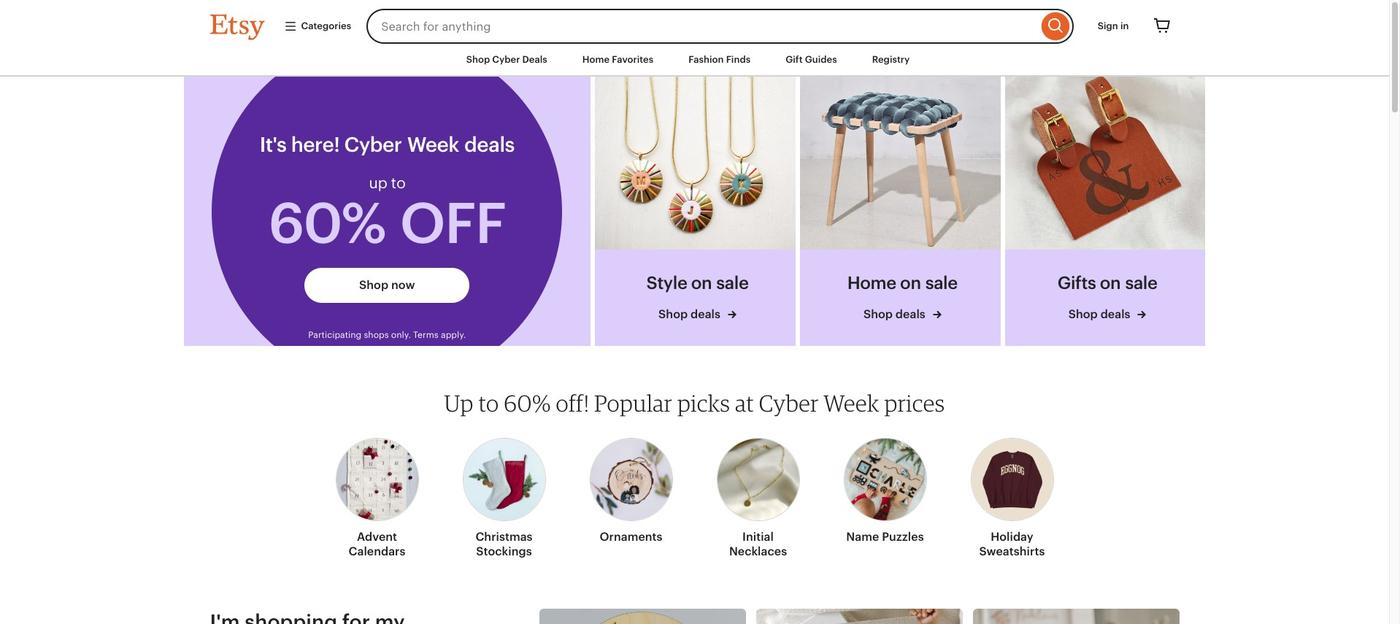 Task type: describe. For each thing, give the bounding box(es) containing it.
now
[[391, 278, 415, 292]]

favorites
[[612, 54, 654, 65]]

shop deals link for gifts
[[1058, 307, 1158, 323]]

up
[[369, 175, 387, 192]]

holiday sweatshirts link
[[971, 430, 1054, 565]]

on sale for home on sale
[[901, 273, 958, 293]]

shop cyber deals link
[[456, 47, 559, 73]]

up to 60% off
[[269, 175, 506, 256]]

shop for home
[[864, 307, 893, 321]]

finds
[[726, 54, 751, 65]]

it's here! cyber week deals
[[260, 133, 515, 156]]

gifts on sale
[[1058, 273, 1158, 293]]

style on sale
[[647, 273, 749, 293]]

registry
[[873, 54, 910, 65]]

home favorites
[[583, 54, 654, 65]]

home favorites link
[[572, 47, 665, 73]]

christmas stockings
[[476, 530, 533, 559]]

a set of two light brown leather personalized luggage tags shown side-by-side with imprinted initials and brass buckle straps. image
[[1005, 77, 1206, 250]]

up to 60% off! popular picks at cyber week prices
[[444, 389, 945, 417]]

shop for gifts
[[1069, 307, 1098, 321]]

prices
[[885, 389, 945, 417]]

cyber inside 'link'
[[493, 54, 520, 65]]

deals
[[523, 54, 548, 65]]

in
[[1121, 20, 1130, 31]]

shop now link
[[305, 268, 470, 303]]

here!
[[291, 133, 340, 156]]

sign
[[1098, 20, 1119, 31]]

shop deals link for style
[[647, 307, 749, 323]]

holiday sweatshirts
[[980, 530, 1046, 559]]

gift guides
[[786, 54, 838, 65]]

on sale for gifts on sale
[[1101, 273, 1158, 293]]

participating shops only. terms apply.
[[308, 330, 466, 340]]

home on sale
[[848, 273, 958, 293]]

gift guides link
[[775, 47, 848, 73]]

shop left now
[[359, 278, 389, 292]]

initial necklaces
[[730, 530, 787, 559]]

1 vertical spatial cyber
[[759, 389, 819, 417]]

only.
[[391, 330, 411, 340]]

popular
[[595, 389, 673, 417]]

deals for gifts
[[1101, 307, 1131, 321]]

three colorful personalized charm necklaces featuring an initial on each one, all shown on a thin gold plated chain. image
[[595, 77, 796, 250]]

week
[[824, 389, 880, 417]]

categories button
[[273, 13, 362, 40]]

shop deals link for home
[[848, 307, 958, 323]]

stockings
[[476, 545, 532, 559]]

sign in button
[[1087, 13, 1140, 40]]

banner containing categories
[[184, 0, 1206, 44]]

shops
[[364, 330, 389, 340]]

picks
[[678, 389, 731, 417]]

registry link
[[862, 47, 921, 73]]

gift
[[786, 54, 803, 65]]

home for home favorites
[[583, 54, 610, 65]]



Task type: locate. For each thing, give the bounding box(es) containing it.
name puzzles link
[[844, 430, 927, 551]]

sweatshirts
[[980, 545, 1046, 559]]

0 horizontal spatial to
[[391, 175, 406, 192]]

name puzzles
[[847, 530, 924, 544]]

1 on sale from the left
[[691, 273, 749, 293]]

1 horizontal spatial home
[[848, 273, 897, 293]]

initial
[[743, 530, 774, 544]]

deals for style
[[691, 307, 721, 321]]

christmas stockings link
[[463, 430, 546, 565]]

cyber week deals
[[344, 133, 515, 156]]

deals for home
[[896, 307, 926, 321]]

deals down home on sale
[[896, 307, 926, 321]]

banner
[[184, 0, 1206, 44]]

it's
[[260, 133, 287, 156]]

holiday
[[991, 530, 1034, 544]]

0 horizontal spatial cyber
[[493, 54, 520, 65]]

3 deals from the left
[[1101, 307, 1131, 321]]

1 horizontal spatial shop deals link
[[848, 307, 958, 323]]

1 horizontal spatial cyber
[[759, 389, 819, 417]]

deals
[[691, 307, 721, 321], [896, 307, 926, 321], [1101, 307, 1131, 321]]

60%
[[504, 389, 551, 417]]

2 horizontal spatial shop deals
[[1069, 307, 1134, 321]]

2 horizontal spatial deals
[[1101, 307, 1131, 321]]

to inside "up to 60% off"
[[391, 175, 406, 192]]

0 vertical spatial home
[[583, 54, 610, 65]]

ornaments link
[[590, 430, 673, 551]]

a modern handmade weaved bench shown with a sage colored velvet cushion. image
[[800, 77, 1001, 250]]

gifts
[[1058, 273, 1097, 293]]

2 horizontal spatial shop deals link
[[1058, 307, 1158, 323]]

guides
[[805, 54, 838, 65]]

to for 60% off
[[391, 175, 406, 192]]

participating
[[308, 330, 362, 340]]

shop deals link
[[647, 307, 749, 323], [848, 307, 958, 323], [1058, 307, 1158, 323]]

shop deals link down style on sale
[[647, 307, 749, 323]]

to right up
[[479, 389, 499, 417]]

cyber right at
[[759, 389, 819, 417]]

shop deals down gifts on sale
[[1069, 307, 1134, 321]]

1 vertical spatial to
[[479, 389, 499, 417]]

0 horizontal spatial shop deals
[[659, 307, 724, 321]]

3 shop deals from the left
[[1069, 307, 1134, 321]]

menu bar containing shop cyber deals
[[184, 44, 1206, 77]]

shop now
[[359, 278, 415, 292]]

2 on sale from the left
[[901, 273, 958, 293]]

0 horizontal spatial deals
[[691, 307, 721, 321]]

terms apply.
[[413, 330, 466, 340]]

name
[[847, 530, 880, 544]]

on sale for style on sale
[[691, 273, 749, 293]]

2 horizontal spatial on sale
[[1101, 273, 1158, 293]]

shop deals for gifts
[[1069, 307, 1134, 321]]

0 horizontal spatial on sale
[[691, 273, 749, 293]]

style
[[647, 273, 688, 293]]

home
[[583, 54, 610, 65], [848, 273, 897, 293]]

shop down home on sale
[[864, 307, 893, 321]]

advent calendars link
[[336, 430, 419, 565]]

shop inside 'link'
[[466, 54, 490, 65]]

sign in
[[1098, 20, 1130, 31]]

shop deals down home on sale
[[864, 307, 929, 321]]

advent
[[357, 530, 397, 544]]

shop left deals
[[466, 54, 490, 65]]

puzzles
[[882, 530, 924, 544]]

shop deals down style on sale
[[659, 307, 724, 321]]

shop deals for home
[[864, 307, 929, 321]]

menu bar
[[184, 44, 1206, 77]]

0 horizontal spatial shop deals link
[[647, 307, 749, 323]]

fashion
[[689, 54, 724, 65]]

at
[[735, 389, 755, 417]]

necklaces
[[730, 545, 787, 559]]

shop deals link down gifts on sale
[[1058, 307, 1158, 323]]

3 shop deals link from the left
[[1058, 307, 1158, 323]]

shop down gifts
[[1069, 307, 1098, 321]]

None search field
[[367, 9, 1074, 44]]

deals down style on sale
[[691, 307, 721, 321]]

shop deals for style
[[659, 307, 724, 321]]

shop
[[466, 54, 490, 65], [359, 278, 389, 292], [659, 307, 688, 321], [864, 307, 893, 321], [1069, 307, 1098, 321]]

0 vertical spatial to
[[391, 175, 406, 192]]

fashion finds
[[689, 54, 751, 65]]

1 horizontal spatial on sale
[[901, 273, 958, 293]]

1 horizontal spatial deals
[[896, 307, 926, 321]]

shop deals
[[659, 307, 724, 321], [864, 307, 929, 321], [1069, 307, 1134, 321]]

to for 60%
[[479, 389, 499, 417]]

1 horizontal spatial shop deals
[[864, 307, 929, 321]]

off!
[[556, 389, 590, 417]]

up
[[444, 389, 474, 417]]

on sale
[[691, 273, 749, 293], [901, 273, 958, 293], [1101, 273, 1158, 293]]

advent calendars
[[349, 530, 406, 559]]

to
[[391, 175, 406, 192], [479, 389, 499, 417]]

cyber
[[493, 54, 520, 65], [759, 389, 819, 417]]

categories
[[301, 20, 351, 31]]

fashion finds link
[[678, 47, 762, 73]]

cyber left deals
[[493, 54, 520, 65]]

initial necklaces link
[[717, 430, 800, 565]]

3 on sale from the left
[[1101, 273, 1158, 293]]

ornaments
[[600, 530, 663, 544]]

2 deals from the left
[[896, 307, 926, 321]]

2 shop deals from the left
[[864, 307, 929, 321]]

deals down gifts on sale
[[1101, 307, 1131, 321]]

1 vertical spatial home
[[848, 273, 897, 293]]

2 shop deals link from the left
[[848, 307, 958, 323]]

shop deals link down home on sale
[[848, 307, 958, 323]]

to right up on the left of page
[[391, 175, 406, 192]]

1 deals from the left
[[691, 307, 721, 321]]

shop down the style on the top left
[[659, 307, 688, 321]]

home for home on sale
[[848, 273, 897, 293]]

1 horizontal spatial to
[[479, 389, 499, 417]]

1 shop deals from the left
[[659, 307, 724, 321]]

1 shop deals link from the left
[[647, 307, 749, 323]]

shop cyber deals
[[466, 54, 548, 65]]

shop for style
[[659, 307, 688, 321]]

0 horizontal spatial home
[[583, 54, 610, 65]]

Search for anything text field
[[367, 9, 1038, 44]]

0 vertical spatial cyber
[[493, 54, 520, 65]]

christmas
[[476, 530, 533, 544]]

calendars
[[349, 545, 406, 559]]

60% off
[[269, 191, 506, 256]]



Task type: vqa. For each thing, say whether or not it's contained in the screenshot.
left on
no



